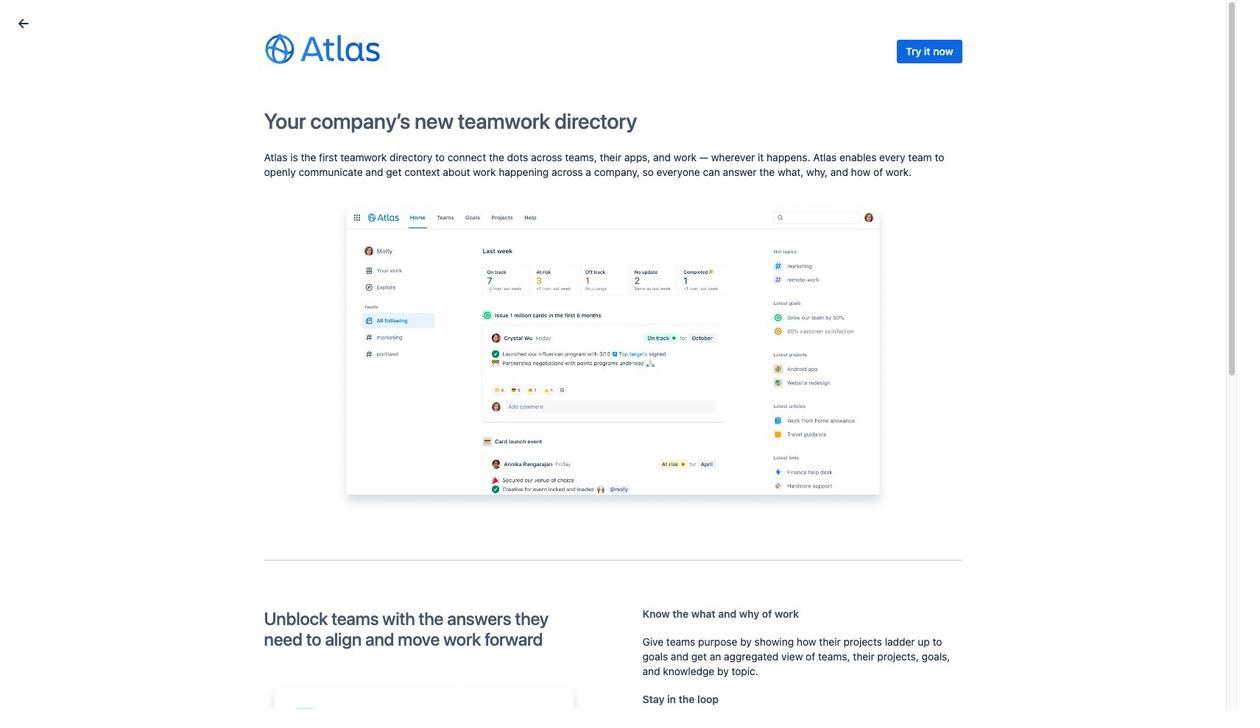 Task type: describe. For each thing, give the bounding box(es) containing it.
3 settings image from the left
[[850, 141, 885, 177]]

2 settings image from the left
[[729, 141, 765, 177]]

top element
[[9, 0, 1111, 41]]

1 settings image from the left
[[489, 141, 524, 177]]

settings image
[[609, 141, 644, 177]]

close drawer image
[[15, 15, 32, 32]]



Task type: vqa. For each thing, say whether or not it's contained in the screenshot.
Filter by title field
no



Task type: locate. For each thing, give the bounding box(es) containing it.
2 horizontal spatial settings image
[[850, 141, 885, 177]]

0 horizontal spatial settings image
[[489, 141, 524, 177]]

settings image
[[489, 141, 524, 177], [729, 141, 765, 177], [850, 141, 885, 177]]

1 horizontal spatial settings image
[[729, 141, 765, 177]]

banner
[[0, 0, 1237, 41]]

tab list
[[313, 279, 1061, 303]]

list
[[115, 0, 1111, 41], [1111, 8, 1229, 32]]

dialog
[[0, 0, 1237, 709]]



